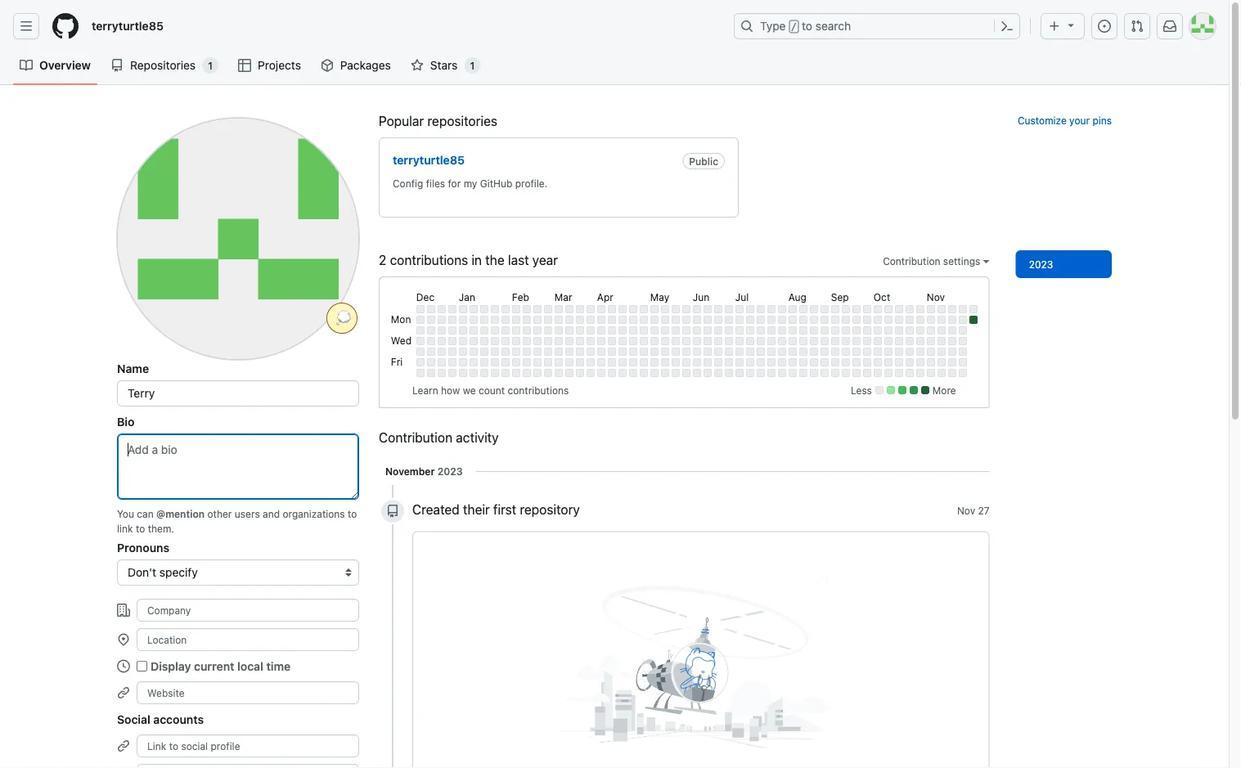 Task type: vqa. For each thing, say whether or not it's contained in the screenshot.
middle 'to'
yes



Task type: locate. For each thing, give the bounding box(es) containing it.
packages
[[340, 59, 391, 72]]

contributions right the count
[[508, 385, 569, 396]]

bio
[[117, 415, 135, 428]]

terryturtle85 link up repositories
[[85, 13, 170, 39]]

contribution settings button
[[883, 254, 990, 268]]

config
[[393, 177, 423, 189]]

terryturtle85 link
[[85, 13, 170, 39], [393, 153, 465, 167]]

may
[[651, 291, 670, 303]]

learn how we count contributions
[[413, 385, 569, 396]]

terryturtle85 link up files
[[393, 153, 465, 167]]

1 horizontal spatial 1
[[470, 60, 475, 71]]

2023 down contribution activity on the left of the page
[[438, 466, 463, 477]]

my
[[464, 177, 477, 189]]

your
[[1070, 115, 1090, 126]]

you can @mention
[[117, 508, 205, 520]]

0 vertical spatial repo image
[[110, 59, 124, 72]]

to
[[802, 19, 813, 33], [348, 508, 357, 520], [136, 523, 145, 534]]

for
[[448, 177, 461, 189]]

other
[[207, 508, 232, 520]]

social
[[117, 713, 150, 726]]

social accounts
[[117, 713, 204, 726]]

@mention
[[156, 508, 205, 520]]

repo image
[[110, 59, 124, 72], [386, 505, 399, 518]]

how
[[441, 385, 460, 396]]

terryturtle85 up files
[[393, 153, 465, 167]]

nov left 27
[[958, 505, 976, 517]]

2023
[[1029, 258, 1054, 270], [438, 466, 463, 477]]

2023 right settings
[[1029, 258, 1054, 270]]

0 vertical spatial 2023
[[1029, 258, 1054, 270]]

Name field
[[117, 381, 359, 407]]

command palette image
[[1001, 20, 1014, 33]]

public
[[689, 155, 719, 167]]

1 left table image
[[208, 60, 213, 71]]

1 right stars
[[470, 60, 475, 71]]

1 vertical spatial 2023
[[438, 466, 463, 477]]

2023 link
[[1016, 250, 1112, 278]]

customize
[[1018, 115, 1067, 126]]

Company field
[[137, 599, 359, 622]]

triangle down image
[[1065, 18, 1078, 32]]

users
[[235, 508, 260, 520]]

contributions
[[390, 252, 468, 268], [508, 385, 569, 396]]

1 for repositories
[[208, 60, 213, 71]]

cell
[[416, 305, 425, 313], [427, 305, 435, 313], [438, 305, 446, 313], [448, 305, 457, 313], [459, 305, 467, 313], [470, 305, 478, 313], [480, 305, 489, 313], [491, 305, 499, 313], [502, 305, 510, 313], [512, 305, 520, 313], [523, 305, 531, 313], [534, 305, 542, 313], [544, 305, 552, 313], [555, 305, 563, 313], [565, 305, 574, 313], [576, 305, 584, 313], [587, 305, 595, 313], [597, 305, 606, 313], [608, 305, 616, 313], [619, 305, 627, 313], [629, 305, 637, 313], [640, 305, 648, 313], [651, 305, 659, 313], [661, 305, 669, 313], [672, 305, 680, 313], [682, 305, 691, 313], [693, 305, 701, 313], [704, 305, 712, 313], [714, 305, 723, 313], [725, 305, 733, 313], [736, 305, 744, 313], [746, 305, 755, 313], [757, 305, 765, 313], [768, 305, 776, 313], [778, 305, 786, 313], [789, 305, 797, 313], [800, 305, 808, 313], [810, 305, 818, 313], [821, 305, 829, 313], [831, 305, 840, 313], [842, 305, 850, 313], [853, 305, 861, 313], [863, 305, 872, 313], [874, 305, 882, 313], [885, 305, 893, 313], [895, 305, 903, 313], [906, 305, 914, 313], [917, 305, 925, 313], [927, 305, 935, 313], [938, 305, 946, 313], [949, 305, 957, 313], [959, 305, 967, 313], [970, 305, 978, 313], [416, 316, 425, 324], [427, 316, 435, 324], [438, 316, 446, 324], [448, 316, 457, 324], [459, 316, 467, 324], [470, 316, 478, 324], [480, 316, 489, 324], [491, 316, 499, 324], [502, 316, 510, 324], [512, 316, 520, 324], [523, 316, 531, 324], [534, 316, 542, 324], [544, 316, 552, 324], [555, 316, 563, 324], [565, 316, 574, 324], [576, 316, 584, 324], [587, 316, 595, 324], [597, 316, 606, 324], [608, 316, 616, 324], [619, 316, 627, 324], [629, 316, 637, 324], [640, 316, 648, 324], [651, 316, 659, 324], [661, 316, 669, 324], [672, 316, 680, 324], [682, 316, 691, 324], [693, 316, 701, 324], [704, 316, 712, 324], [714, 316, 723, 324], [725, 316, 733, 324], [736, 316, 744, 324], [746, 316, 755, 324], [757, 316, 765, 324], [768, 316, 776, 324], [778, 316, 786, 324], [789, 316, 797, 324], [800, 316, 808, 324], [810, 316, 818, 324], [821, 316, 829, 324], [831, 316, 840, 324], [842, 316, 850, 324], [853, 316, 861, 324], [863, 316, 872, 324], [874, 316, 882, 324], [885, 316, 893, 324], [895, 316, 903, 324], [906, 316, 914, 324], [917, 316, 925, 324], [927, 316, 935, 324], [938, 316, 946, 324], [949, 316, 957, 324], [959, 316, 967, 324], [970, 316, 978, 324], [416, 326, 425, 335], [427, 326, 435, 335], [438, 326, 446, 335], [448, 326, 457, 335], [459, 326, 467, 335], [470, 326, 478, 335], [480, 326, 489, 335], [491, 326, 499, 335], [502, 326, 510, 335], [512, 326, 520, 335], [523, 326, 531, 335], [534, 326, 542, 335], [544, 326, 552, 335], [555, 326, 563, 335], [565, 326, 574, 335], [576, 326, 584, 335], [587, 326, 595, 335], [597, 326, 606, 335], [608, 326, 616, 335], [619, 326, 627, 335], [629, 326, 637, 335], [640, 326, 648, 335], [651, 326, 659, 335], [661, 326, 669, 335], [672, 326, 680, 335], [682, 326, 691, 335], [704, 326, 712, 335], [714, 326, 723, 335], [725, 326, 733, 335], [736, 326, 744, 335], [746, 326, 755, 335], [757, 326, 765, 335], [768, 326, 776, 335], [789, 326, 797, 335], [800, 326, 808, 335], [810, 326, 818, 335], [831, 326, 840, 335], [842, 326, 850, 335], [853, 326, 861, 335], [863, 326, 872, 335], [874, 326, 882, 335], [885, 326, 893, 335], [895, 326, 903, 335], [906, 326, 914, 335], [917, 326, 925, 335], [927, 326, 935, 335], [938, 326, 946, 335], [959, 326, 967, 335], [416, 337, 425, 345], [427, 337, 435, 345], [438, 337, 446, 345], [448, 337, 457, 345], [459, 337, 467, 345], [470, 337, 478, 345], [480, 337, 489, 345], [491, 337, 499, 345], [502, 337, 510, 345], [512, 337, 520, 345], [523, 337, 531, 345], [534, 337, 542, 345], [544, 337, 552, 345], [555, 337, 563, 345], [565, 337, 574, 345], [576, 337, 584, 345], [587, 337, 595, 345], [597, 337, 606, 345], [608, 337, 616, 345], [619, 337, 627, 345], [629, 337, 637, 345], [640, 337, 648, 345], [651, 337, 659, 345], [661, 337, 669, 345], [672, 337, 680, 345], [682, 337, 691, 345], [693, 337, 701, 345], [704, 337, 712, 345], [714, 337, 723, 345], [725, 337, 733, 345], [736, 337, 744, 345], [746, 337, 755, 345], [757, 337, 765, 345], [768, 337, 776, 345], [778, 337, 786, 345], [789, 337, 797, 345], [800, 337, 808, 345], [810, 337, 818, 345], [821, 337, 829, 345], [831, 337, 840, 345], [842, 337, 850, 345], [853, 337, 861, 345], [863, 337, 872, 345], [874, 337, 882, 345], [885, 337, 893, 345], [895, 337, 903, 345], [906, 337, 914, 345], [917, 337, 925, 345], [927, 337, 935, 345], [938, 337, 946, 345], [949, 337, 957, 345], [959, 337, 967, 345], [416, 348, 425, 356], [427, 348, 435, 356], [438, 348, 446, 356], [448, 348, 457, 356], [459, 348, 467, 356], [470, 348, 478, 356], [480, 348, 489, 356], [491, 348, 499, 356], [502, 348, 510, 356], [512, 348, 520, 356], [523, 348, 531, 356], [534, 348, 542, 356], [544, 348, 552, 356], [555, 348, 563, 356], [565, 348, 574, 356], [576, 348, 584, 356], [587, 348, 595, 356], [597, 348, 606, 356], [608, 348, 616, 356], [619, 348, 627, 356], [629, 348, 637, 356], [640, 348, 648, 356], [651, 348, 659, 356], [661, 348, 669, 356], [672, 348, 680, 356], [682, 348, 691, 356], [693, 348, 701, 356], [704, 348, 712, 356], [714, 348, 723, 356], [725, 348, 733, 356], [736, 348, 744, 356], [746, 348, 755, 356], [757, 348, 765, 356], [768, 348, 776, 356], [778, 348, 786, 356], [789, 348, 797, 356], [800, 348, 808, 356], [810, 348, 818, 356], [821, 348, 829, 356], [831, 348, 840, 356], [842, 348, 850, 356], [853, 348, 861, 356], [863, 348, 872, 356], [874, 348, 882, 356], [885, 348, 893, 356], [895, 348, 903, 356], [906, 348, 914, 356], [917, 348, 925, 356], [927, 348, 935, 356], [938, 348, 946, 356], [949, 348, 957, 356], [959, 348, 967, 356], [416, 358, 425, 367], [427, 358, 435, 367], [438, 358, 446, 367], [448, 358, 457, 367], [459, 358, 467, 367], [470, 358, 478, 367], [480, 358, 489, 367], [491, 358, 499, 367], [502, 358, 510, 367], [512, 358, 520, 367], [523, 358, 531, 367], [534, 358, 542, 367], [544, 358, 552, 367], [555, 358, 563, 367], [565, 358, 574, 367], [576, 358, 584, 367], [587, 358, 595, 367], [597, 358, 606, 367], [608, 358, 616, 367], [619, 358, 627, 367], [629, 358, 637, 367], [640, 358, 648, 367], [651, 358, 659, 367], [661, 358, 669, 367], [672, 358, 680, 367], [682, 358, 691, 367], [693, 358, 701, 367], [704, 358, 712, 367], [714, 358, 723, 367], [725, 358, 733, 367], [736, 358, 744, 367], [746, 358, 755, 367], [757, 358, 765, 367], [768, 358, 776, 367], [778, 358, 786, 367], [789, 358, 797, 367], [800, 358, 808, 367], [810, 358, 818, 367], [821, 358, 829, 367], [831, 358, 840, 367], [842, 358, 850, 367], [853, 358, 861, 367], [863, 358, 872, 367], [874, 358, 882, 367], [885, 358, 893, 367], [895, 358, 903, 367], [906, 358, 914, 367], [917, 358, 925, 367], [927, 358, 935, 367], [938, 358, 946, 367], [949, 358, 957, 367], [959, 358, 967, 367], [416, 369, 425, 377], [427, 369, 435, 377], [448, 369, 457, 377], [459, 369, 467, 377], [470, 369, 478, 377], [480, 369, 489, 377], [491, 369, 499, 377], [502, 369, 510, 377], [512, 369, 520, 377], [523, 369, 531, 377], [534, 369, 542, 377], [544, 369, 552, 377], [555, 369, 563, 377], [576, 369, 584, 377], [587, 369, 595, 377], [597, 369, 606, 377], [608, 369, 616, 377], [619, 369, 627, 377], [629, 369, 637, 377], [640, 369, 648, 377], [651, 369, 659, 377], [661, 369, 669, 377], [672, 369, 680, 377], [682, 369, 691, 377], [693, 369, 701, 377], [704, 369, 712, 377], [714, 369, 723, 377], [725, 369, 733, 377], [746, 369, 755, 377], [757, 369, 765, 377], [768, 369, 776, 377], [778, 369, 786, 377], [789, 369, 797, 377], [800, 369, 808, 377], [810, 369, 818, 377], [831, 369, 840, 377], [842, 369, 850, 377], [853, 369, 861, 377], [863, 369, 872, 377], [874, 369, 882, 377], [885, 369, 893, 377], [895, 369, 903, 377], [906, 369, 914, 377], [917, 369, 925, 377], [927, 369, 935, 377], [938, 369, 946, 377], [949, 369, 957, 377], [959, 369, 967, 377]]

local
[[237, 660, 263, 673]]

💭 button
[[334, 310, 350, 327]]

0 vertical spatial terryturtle85
[[92, 19, 164, 33]]

organization image
[[117, 604, 130, 617]]

grid
[[389, 287, 980, 380]]

can
[[137, 508, 154, 520]]

nov for nov
[[927, 291, 945, 303]]

link image
[[117, 687, 130, 700]]

contributions up dec
[[390, 252, 468, 268]]

0 horizontal spatial nov
[[927, 291, 945, 303]]

pins
[[1093, 115, 1112, 126]]

contribution up november
[[379, 430, 453, 446]]

to right the 'organizations'
[[348, 508, 357, 520]]

1 horizontal spatial contributions
[[508, 385, 569, 396]]

table image
[[238, 59, 251, 72]]

repositories
[[130, 59, 196, 72]]

1 vertical spatial contribution
[[379, 430, 453, 446]]

Link to social profile text field
[[137, 764, 359, 769]]

1 1 from the left
[[208, 60, 213, 71]]

1
[[208, 60, 213, 71], [470, 60, 475, 71]]

them.
[[148, 523, 174, 534]]

contribution for contribution settings
[[883, 255, 941, 267]]

display
[[151, 660, 191, 673]]

november 2023
[[386, 466, 463, 477]]

display current local time
[[151, 660, 291, 673]]

fri
[[391, 356, 403, 367]]

jun
[[693, 291, 710, 303]]

notifications image
[[1164, 20, 1177, 33]]

1 vertical spatial terryturtle85 link
[[393, 153, 465, 167]]

/
[[791, 21, 797, 33]]

book image
[[20, 59, 33, 72]]

0 vertical spatial nov
[[927, 291, 945, 303]]

nov inside grid
[[927, 291, 945, 303]]

0 horizontal spatial terryturtle85 link
[[85, 13, 170, 39]]

nov
[[927, 291, 945, 303], [958, 505, 976, 517]]

grid containing dec
[[389, 287, 980, 380]]

Link to social profile text field
[[137, 735, 359, 758]]

1 vertical spatial terryturtle85
[[393, 153, 465, 167]]

files
[[426, 177, 445, 189]]

search
[[816, 19, 851, 33]]

1 horizontal spatial repo image
[[386, 505, 399, 518]]

2 vertical spatial to
[[136, 523, 145, 534]]

contribution inside contribution settings popup button
[[883, 255, 941, 267]]

1 horizontal spatial terryturtle85
[[393, 153, 465, 167]]

more
[[933, 385, 957, 396]]

repo image left repositories
[[110, 59, 124, 72]]

nov down contribution settings popup button
[[927, 291, 945, 303]]

1 horizontal spatial to
[[348, 508, 357, 520]]

repositories
[[428, 113, 498, 129]]

type
[[760, 19, 786, 33]]

stars
[[430, 59, 458, 72]]

1 horizontal spatial contribution
[[883, 255, 941, 267]]

1 for stars
[[470, 60, 475, 71]]

0 horizontal spatial contribution
[[379, 430, 453, 446]]

1 horizontal spatial nov
[[958, 505, 976, 517]]

popular repositories
[[379, 113, 498, 129]]

terryturtle85
[[92, 19, 164, 33], [393, 153, 465, 167]]

0 vertical spatial contribution
[[883, 255, 941, 267]]

nov for nov 27
[[958, 505, 976, 517]]

pronouns
[[117, 541, 170, 555]]

to right /
[[802, 19, 813, 33]]

the
[[486, 252, 505, 268]]

1 vertical spatial to
[[348, 508, 357, 520]]

november
[[386, 466, 435, 477]]

contribution up 'oct'
[[883, 255, 941, 267]]

0 vertical spatial to
[[802, 19, 813, 33]]

overview link
[[13, 53, 97, 78]]

contribution
[[883, 255, 941, 267], [379, 430, 453, 446]]

less
[[851, 385, 872, 396]]

0 horizontal spatial 1
[[208, 60, 213, 71]]

activity
[[456, 430, 499, 446]]

terryturtle85 up repositories
[[92, 19, 164, 33]]

aug
[[789, 291, 807, 303]]

0 horizontal spatial contributions
[[390, 252, 468, 268]]

repo image left created
[[386, 505, 399, 518]]

2 1 from the left
[[470, 60, 475, 71]]

1 vertical spatial nov
[[958, 505, 976, 517]]

1 vertical spatial contributions
[[508, 385, 569, 396]]

to right link
[[136, 523, 145, 534]]



Task type: describe. For each thing, give the bounding box(es) containing it.
count
[[479, 385, 505, 396]]

git pull request image
[[1131, 20, 1144, 33]]

1 horizontal spatial 2023
[[1029, 258, 1054, 270]]

customize your pins
[[1018, 115, 1112, 126]]

settings
[[944, 255, 981, 267]]

2
[[379, 252, 387, 268]]

overview
[[39, 59, 91, 72]]

you
[[117, 508, 134, 520]]

current
[[194, 660, 235, 673]]

Display current local time checkbox
[[137, 661, 147, 672]]

learn
[[413, 385, 438, 396]]

0 horizontal spatial to
[[136, 523, 145, 534]]

contribution settings
[[883, 255, 984, 267]]

27
[[979, 505, 990, 517]]

congratulations on your first repository! image
[[497, 545, 906, 769]]

their
[[463, 502, 490, 518]]

github
[[480, 177, 513, 189]]

feb
[[512, 291, 530, 303]]

social account image
[[117, 740, 130, 753]]

nov 27
[[958, 505, 990, 517]]

projects link
[[232, 53, 308, 78]]

mar
[[555, 291, 573, 303]]

type / to search
[[760, 19, 851, 33]]

packages link
[[314, 53, 398, 78]]

Bio text field
[[117, 434, 359, 500]]

repository
[[520, 502, 580, 518]]

0 vertical spatial contributions
[[390, 252, 468, 268]]

💭
[[336, 310, 348, 326]]

last
[[508, 252, 529, 268]]

nov 27 link
[[958, 504, 990, 518]]

organizations
[[283, 508, 345, 520]]

1 vertical spatial repo image
[[386, 505, 399, 518]]

1 horizontal spatial terryturtle85 link
[[393, 153, 465, 167]]

Website field
[[137, 682, 359, 705]]

contribution for contribution activity
[[379, 430, 453, 446]]

issue opened image
[[1098, 20, 1112, 33]]

jul
[[736, 291, 749, 303]]

0 horizontal spatial terryturtle85
[[92, 19, 164, 33]]

package image
[[321, 59, 334, 72]]

contribution activity
[[379, 430, 499, 446]]

mon
[[391, 313, 411, 325]]

0 vertical spatial terryturtle85 link
[[85, 13, 170, 39]]

in
[[472, 252, 482, 268]]

Location field
[[137, 629, 359, 652]]

apr
[[597, 291, 614, 303]]

dec
[[416, 291, 435, 303]]

accounts
[[153, 713, 204, 726]]

time
[[266, 660, 291, 673]]

0 horizontal spatial 2023
[[438, 466, 463, 477]]

wed
[[391, 335, 412, 346]]

star image
[[411, 59, 424, 72]]

year
[[533, 252, 558, 268]]

first
[[494, 502, 517, 518]]

2       contributions         in the last year
[[379, 252, 558, 268]]

oct
[[874, 291, 891, 303]]

link
[[117, 523, 133, 534]]

created
[[413, 502, 460, 518]]

sep
[[831, 291, 849, 303]]

learn how we count contributions link
[[413, 385, 569, 396]]

jan
[[459, 291, 475, 303]]

popular
[[379, 113, 424, 129]]

clock image
[[117, 660, 130, 673]]

homepage image
[[52, 13, 79, 39]]

created their first repository
[[413, 502, 580, 518]]

name
[[117, 362, 149, 375]]

profile.
[[515, 177, 548, 189]]

projects
[[258, 59, 301, 72]]

change your avatar image
[[117, 118, 359, 360]]

other users and organizations to link to them.
[[117, 508, 357, 534]]

plus image
[[1049, 20, 1062, 33]]

0 horizontal spatial repo image
[[110, 59, 124, 72]]

and
[[263, 508, 280, 520]]

2 horizontal spatial to
[[802, 19, 813, 33]]

config files for my github profile.
[[393, 177, 548, 189]]

we
[[463, 385, 476, 396]]

location image
[[117, 634, 130, 647]]



